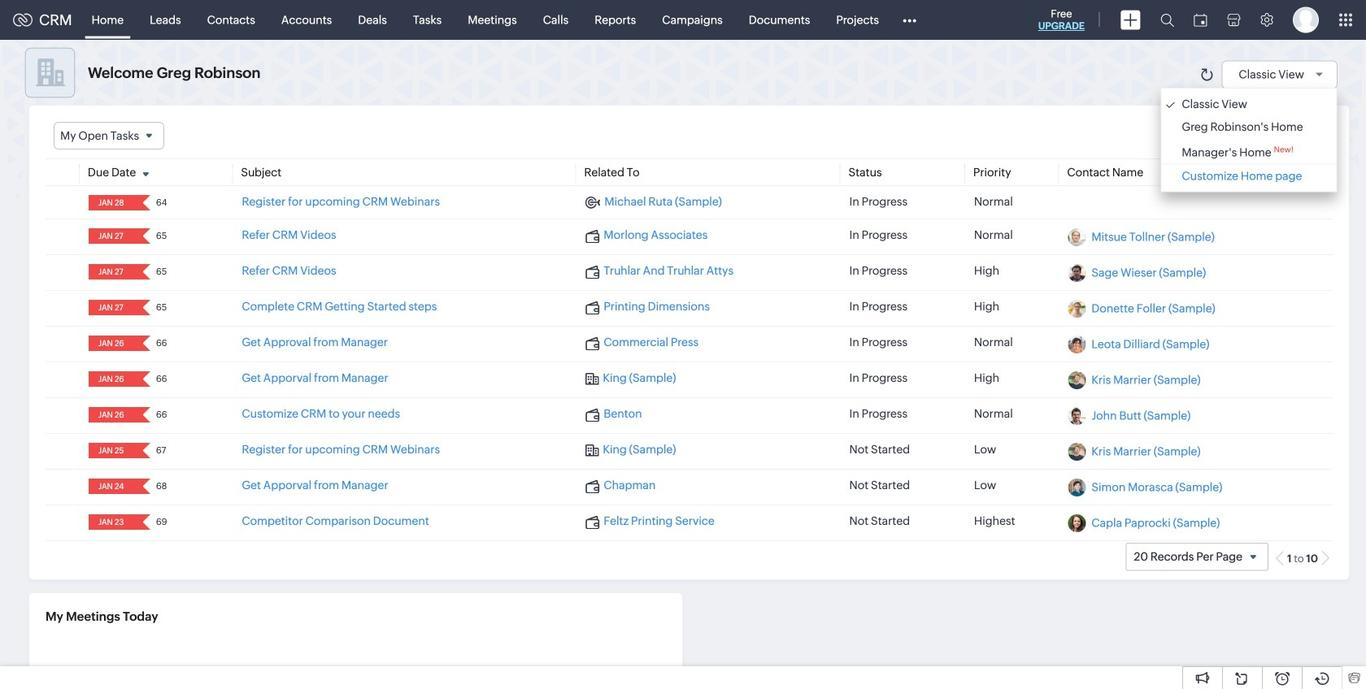 Task type: describe. For each thing, give the bounding box(es) containing it.
profile image
[[1293, 7, 1319, 33]]

Other Modules field
[[892, 7, 927, 33]]

profile element
[[1284, 0, 1329, 39]]



Task type: vqa. For each thing, say whether or not it's contained in the screenshot.
field
yes



Task type: locate. For each thing, give the bounding box(es) containing it.
create menu image
[[1121, 10, 1141, 30]]

calendar image
[[1194, 13, 1208, 26]]

logo image
[[13, 13, 33, 26]]

None field
[[54, 122, 164, 150], [93, 195, 132, 211], [93, 229, 132, 244], [93, 265, 132, 280], [93, 300, 132, 316], [93, 336, 132, 352], [93, 372, 132, 387], [93, 408, 132, 423], [93, 443, 132, 459], [93, 479, 132, 495], [93, 515, 132, 530], [54, 122, 164, 150], [93, 195, 132, 211], [93, 229, 132, 244], [93, 265, 132, 280], [93, 300, 132, 316], [93, 336, 132, 352], [93, 372, 132, 387], [93, 408, 132, 423], [93, 443, 132, 459], [93, 479, 132, 495], [93, 515, 132, 530]]

search element
[[1151, 0, 1184, 40]]

search image
[[1161, 13, 1175, 27]]

create menu element
[[1111, 0, 1151, 39]]



